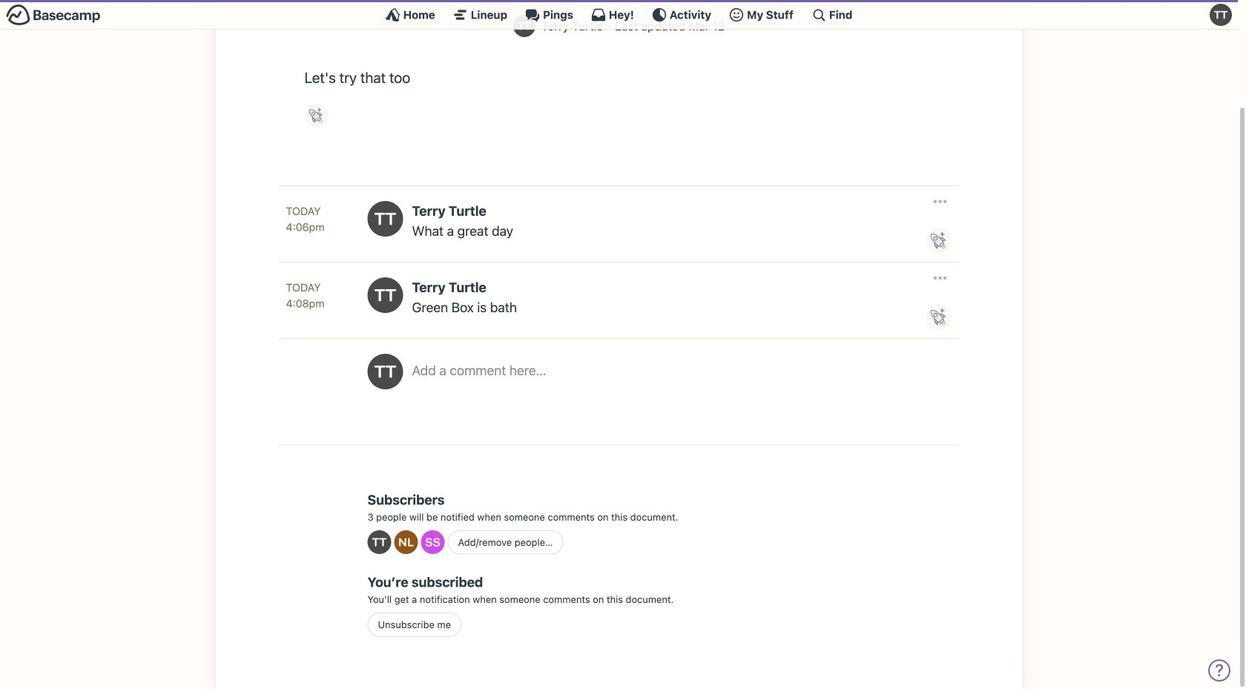 Task type: locate. For each thing, give the bounding box(es) containing it.
0 vertical spatial today element
[[286, 203, 321, 219]]

1 today element from the top
[[286, 203, 321, 219]]

1 vertical spatial today element
[[286, 280, 321, 296]]

switch accounts image
[[6, 4, 101, 27]]

mar 12 element
[[689, 20, 725, 33]]

2 today element from the top
[[286, 280, 321, 296]]

today element up 4:08pm element
[[286, 280, 321, 296]]

4:08pm element
[[286, 297, 325, 310]]

today element for 4:06pm 'element' on the top left of the page
[[286, 203, 321, 219]]

terry turtle image
[[1210, 4, 1232, 26], [368, 201, 403, 237], [368, 277, 403, 313], [368, 354, 403, 390], [368, 531, 391, 554]]

keyboard shortcut: ⌘ + / image
[[812, 7, 826, 22]]

natalie lubich image
[[394, 531, 418, 554]]

today element
[[286, 203, 321, 219], [286, 280, 321, 296]]

today element for 4:08pm element
[[286, 280, 321, 296]]

today element up 4:06pm 'element' on the top left of the page
[[286, 203, 321, 219]]



Task type: describe. For each thing, give the bounding box(es) containing it.
sarah silvers image
[[421, 531, 445, 554]]

4:06pm element
[[286, 221, 325, 233]]

main element
[[0, 0, 1238, 30]]

terry turtle image
[[513, 15, 536, 37]]



Task type: vqa. For each thing, say whether or not it's contained in the screenshot.
Test
no



